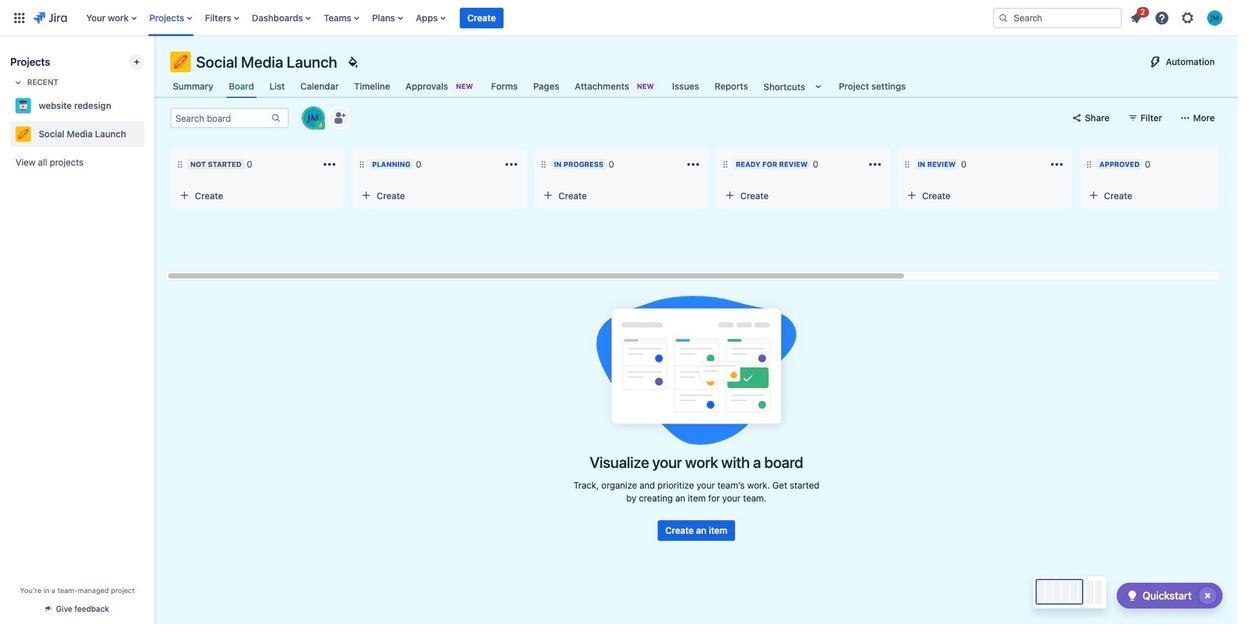 Task type: vqa. For each thing, say whether or not it's contained in the screenshot.
My Kanban Project (KAN)
no



Task type: locate. For each thing, give the bounding box(es) containing it.
2 column actions menu image from the left
[[867, 157, 883, 172]]

None search field
[[993, 7, 1122, 28]]

list
[[80, 0, 983, 36], [1125, 5, 1230, 29]]

1 horizontal spatial list
[[1125, 5, 1230, 29]]

list item
[[460, 0, 504, 36], [1125, 5, 1149, 28]]

search image
[[998, 13, 1009, 23]]

appswitcher icon image
[[12, 10, 27, 25]]

2 collapse image from the left
[[1210, 157, 1226, 172]]

banner
[[0, 0, 1238, 36]]

create project image
[[132, 57, 142, 67]]

add to starred image
[[141, 98, 156, 114], [141, 126, 156, 142]]

1 add to starred image from the top
[[141, 98, 156, 114]]

2 column actions menu image from the left
[[504, 157, 519, 172]]

3 column actions menu image from the left
[[1049, 157, 1065, 172]]

column actions menu image
[[686, 157, 701, 172], [867, 157, 883, 172]]

1 horizontal spatial column actions menu image
[[504, 157, 519, 172]]

notifications image
[[1129, 10, 1144, 25]]

1 vertical spatial add to starred image
[[141, 126, 156, 142]]

1 column actions menu image from the left
[[322, 157, 337, 172]]

2 horizontal spatial column actions menu image
[[1049, 157, 1065, 172]]

0 horizontal spatial column actions menu image
[[322, 157, 337, 172]]

1 horizontal spatial collapse image
[[1210, 157, 1226, 172]]

collapse recent projects image
[[10, 75, 26, 90]]

sidebar navigation image
[[141, 52, 169, 77]]

jira image
[[34, 10, 67, 25], [34, 10, 67, 25]]

1 horizontal spatial column actions menu image
[[867, 157, 883, 172]]

collapse image
[[1029, 157, 1044, 172], [1210, 157, 1226, 172]]

primary element
[[8, 0, 983, 36]]

0 horizontal spatial column actions menu image
[[686, 157, 701, 172]]

1 collapse image from the left
[[1029, 157, 1044, 172]]

0 vertical spatial add to starred image
[[141, 98, 156, 114]]

tab list
[[163, 75, 916, 98]]

column actions menu image
[[322, 157, 337, 172], [504, 157, 519, 172], [1049, 157, 1065, 172]]

settings image
[[1180, 10, 1196, 25]]

automation image
[[1148, 54, 1163, 70]]

0 horizontal spatial collapse image
[[1029, 157, 1044, 172]]



Task type: describe. For each thing, give the bounding box(es) containing it.
help image
[[1154, 10, 1170, 25]]

0 horizontal spatial list item
[[460, 0, 504, 36]]

Search board text field
[[172, 109, 270, 127]]

0 horizontal spatial list
[[80, 0, 983, 36]]

2 add to starred image from the top
[[141, 126, 156, 142]]

Search field
[[993, 7, 1122, 28]]

1 horizontal spatial list item
[[1125, 5, 1149, 28]]

1 column actions menu image from the left
[[686, 157, 701, 172]]

set project background image
[[345, 54, 361, 70]]

your profile and settings image
[[1207, 10, 1223, 25]]

check image
[[1125, 588, 1140, 604]]

dismiss quickstart image
[[1198, 586, 1218, 606]]

add people image
[[331, 110, 347, 126]]



